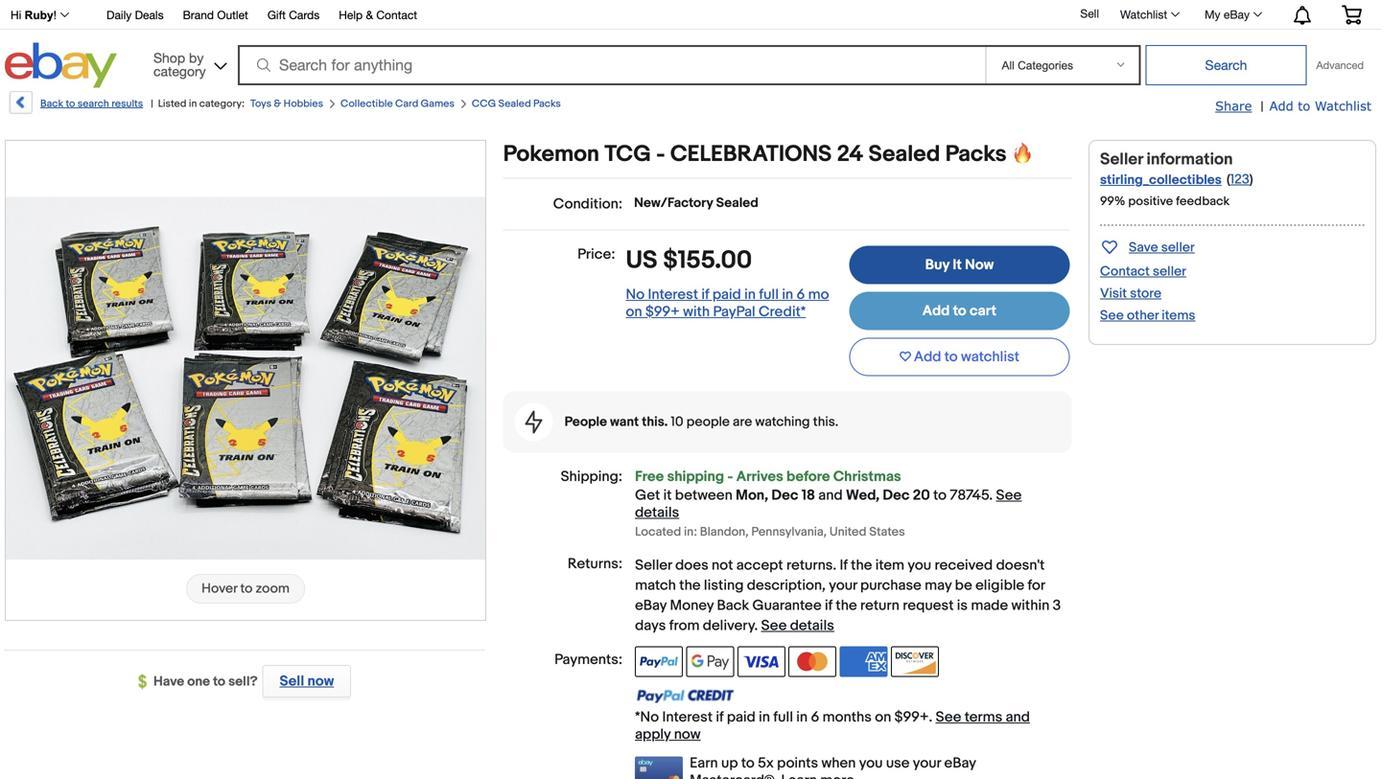 Task type: vqa. For each thing, say whether or not it's contained in the screenshot.
SHEET on the top of page
no



Task type: describe. For each thing, give the bounding box(es) containing it.
shipping:
[[561, 469, 623, 486]]

other
[[1127, 308, 1159, 324]]

details inside see details
[[635, 505, 679, 522]]

1 dec from the left
[[772, 487, 798, 505]]

within
[[1011, 598, 1050, 615]]

0 vertical spatial and
[[818, 487, 843, 505]]

returns.
[[787, 557, 837, 575]]

seller for information
[[1100, 150, 1143, 170]]

to inside back to search results link
[[66, 98, 75, 110]]

sell for sell
[[1080, 7, 1099, 20]]

full for months
[[773, 709, 793, 727]]

collectible
[[341, 98, 393, 110]]

match
[[635, 577, 676, 595]]

gift cards
[[267, 8, 320, 22]]

in left mo on the top right of page
[[782, 286, 793, 304]]

in up 5x
[[759, 709, 770, 727]]

guarantee
[[753, 598, 822, 615]]

see inside contact seller visit store see other items
[[1100, 308, 1124, 324]]

toys
[[250, 98, 271, 110]]

!
[[53, 9, 57, 22]]

on for $99+
[[626, 304, 642, 321]]

it
[[953, 257, 962, 274]]

months
[[823, 709, 872, 727]]

hobbies
[[284, 98, 323, 110]]

dollar sign image
[[138, 675, 153, 690]]

mastercard®.
[[690, 773, 778, 780]]

to inside 'earn up to 5x points when you use your ebay mastercard®.'
[[741, 755, 755, 773]]

daily
[[106, 8, 132, 22]]

seller for does
[[635, 557, 672, 575]]

may
[[925, 577, 952, 595]]

seller information stirling_collectibles ( 123 ) 99% positive feedback
[[1100, 150, 1253, 209]]

buy
[[925, 257, 950, 274]]

1 vertical spatial the
[[679, 577, 701, 595]]

discover image
[[891, 647, 939, 678]]

18
[[802, 487, 815, 505]]

in:
[[684, 525, 697, 540]]

to inside add to cart link
[[953, 303, 967, 320]]

credit*
[[759, 304, 806, 321]]

hi ruby !
[[11, 9, 57, 22]]

my ebay
[[1205, 8, 1250, 21]]

your inside seller does not accept returns. if the item you received doesn't match the listing description, your purchase may be eligible for ebay money back guarantee
[[829, 577, 857, 595]]

if inside 'if the return request is made within 3 days from delivery'
[[825, 598, 833, 615]]

99%
[[1100, 194, 1126, 209]]

the inside 'if the return request is made within 3 days from delivery'
[[836, 598, 857, 615]]

share
[[1215, 98, 1252, 113]]

gift cards link
[[267, 5, 320, 26]]

add for add to cart
[[922, 303, 950, 320]]

back inside seller does not accept returns. if the item you received doesn't match the listing description, your purchase may be eligible for ebay money back guarantee
[[717, 598, 749, 615]]

to right one
[[213, 674, 225, 691]]

interest for no
[[648, 286, 698, 304]]

toys & hobbies
[[250, 98, 323, 110]]

10
[[671, 414, 683, 431]]

123 link
[[1230, 172, 1250, 188]]

brand outlet link
[[183, 5, 248, 26]]

0 vertical spatial .
[[989, 487, 993, 505]]

interest for *no
[[662, 709, 713, 727]]

payments:
[[554, 652, 623, 669]]

to inside share | add to watchlist
[[1298, 98, 1310, 113]]

add to watchlist button
[[849, 338, 1070, 377]]

0 vertical spatial see details link
[[635, 487, 1022, 522]]

1 vertical spatial details
[[790, 618, 834, 635]]

sealed for ccg sealed packs
[[498, 98, 531, 110]]

ccg sealed packs
[[472, 98, 561, 110]]

1 vertical spatial see details link
[[761, 618, 834, 635]]

no interest if paid in full in 6 mo on $99+ with paypal credit*
[[626, 286, 829, 321]]

listing
[[704, 577, 744, 595]]

| listed in category:
[[151, 98, 245, 110]]

up
[[721, 755, 738, 773]]

master card image
[[789, 647, 837, 678]]

| inside share | add to watchlist
[[1261, 99, 1264, 115]]

my
[[1205, 8, 1221, 21]]

0 horizontal spatial |
[[151, 98, 153, 110]]

see inside see terms and apply now
[[936, 709, 961, 727]]

category:
[[199, 98, 245, 110]]

points
[[777, 755, 818, 773]]

2 this. from the left
[[813, 414, 839, 431]]

78745
[[950, 487, 989, 505]]

add to cart link
[[849, 292, 1070, 330]]

now
[[965, 257, 994, 274]]

daily deals link
[[106, 5, 164, 26]]

google pay image
[[686, 647, 734, 678]]

new/factory sealed
[[634, 195, 759, 212]]

contact seller visit store see other items
[[1100, 264, 1196, 324]]

information
[[1147, 150, 1233, 170]]

now inside see terms and apply now
[[674, 727, 701, 744]]

pokemon tcg - celebrations 24 sealed packs 🔥 - picture 1 of 1 image
[[6, 197, 485, 560]]

collectible card games
[[341, 98, 455, 110]]

you inside 'earn up to 5x points when you use your ebay mastercard®.'
[[859, 755, 883, 773]]

get
[[635, 487, 660, 505]]

earn up to 5x points when you use your ebay mastercard®.
[[690, 755, 976, 780]]

between
[[675, 487, 733, 505]]

located in: blandon, pennsylvania, united states
[[635, 525, 905, 540]]

paypal credit image
[[635, 689, 735, 704]]

with details__icon image
[[525, 411, 543, 434]]

- for celebrations
[[656, 141, 665, 168]]

shop by category button
[[145, 43, 231, 84]]

cart
[[970, 303, 997, 320]]

ebay inside seller does not accept returns. if the item you received doesn't match the listing description, your purchase may be eligible for ebay money back guarantee
[[635, 598, 667, 615]]

add inside share | add to watchlist
[[1270, 98, 1294, 113]]

sealed for new/factory sealed
[[716, 195, 759, 212]]

money
[[670, 598, 714, 615]]

mon,
[[736, 487, 768, 505]]

contact inside account navigation
[[376, 8, 417, 22]]

back to search results
[[40, 98, 143, 110]]

advanced
[[1316, 59, 1364, 71]]

in left months
[[796, 709, 808, 727]]

feedback
[[1176, 194, 1230, 209]]

items
[[1162, 308, 1196, 324]]

my ebay link
[[1194, 3, 1271, 26]]

save
[[1129, 240, 1158, 256]]

located
[[635, 525, 681, 540]]

and inside see terms and apply now
[[1006, 709, 1030, 727]]

)
[[1250, 172, 1253, 188]]

received
[[935, 557, 993, 575]]

Search for anything text field
[[241, 47, 982, 83]]

get it between mon, dec 18 and wed, dec 20 to 78745 .
[[635, 487, 996, 505]]

games
[[421, 98, 455, 110]]

watchlist
[[961, 349, 1020, 366]]

from
[[669, 618, 700, 635]]

eligible
[[976, 577, 1025, 595]]

ccg
[[472, 98, 496, 110]]

item
[[875, 557, 905, 575]]

be
[[955, 577, 972, 595]]

0 vertical spatial packs
[[533, 98, 561, 110]]

free
[[635, 469, 664, 486]]

add to watchlist
[[914, 349, 1020, 366]]

buy it now link
[[849, 246, 1070, 284]]

is
[[957, 598, 968, 615]]



Task type: locate. For each thing, give the bounding box(es) containing it.
1 vertical spatial if
[[825, 598, 833, 615]]

american express image
[[840, 647, 888, 678]]

0 vertical spatial 6
[[797, 286, 805, 304]]

0 horizontal spatial if
[[702, 286, 709, 304]]

to left search
[[66, 98, 75, 110]]

-
[[656, 141, 665, 168], [727, 469, 733, 486]]

1 vertical spatial contact
[[1100, 264, 1150, 280]]

| right the share button
[[1261, 99, 1264, 115]]

. up visa image
[[754, 618, 758, 635]]

help
[[339, 8, 363, 22]]

your down if
[[829, 577, 857, 595]]

shop
[[153, 50, 185, 66]]

6 inside no interest if paid in full in 6 mo on $99+ with paypal credit*
[[797, 286, 805, 304]]

paid up up
[[727, 709, 756, 727]]

ccg sealed packs link
[[472, 98, 561, 110]]

1 horizontal spatial -
[[727, 469, 733, 486]]

0 horizontal spatial dec
[[772, 487, 798, 505]]

paid inside no interest if paid in full in 6 mo on $99+ with paypal credit*
[[713, 286, 741, 304]]

0 horizontal spatial on
[[626, 304, 642, 321]]

see down guarantee
[[761, 618, 787, 635]]

one
[[187, 674, 210, 691]]

0 vertical spatial seller
[[1161, 240, 1195, 256]]

sealed right 24 on the top of page
[[869, 141, 940, 168]]

christmas
[[833, 469, 901, 486]]

on inside no interest if paid in full in 6 mo on $99+ with paypal credit*
[[626, 304, 642, 321]]

0 horizontal spatial sell
[[280, 673, 304, 691]]

full inside no interest if paid in full in 6 mo on $99+ with paypal credit*
[[759, 286, 779, 304]]

if inside no interest if paid in full in 6 mo on $99+ with paypal credit*
[[702, 286, 709, 304]]

back
[[40, 98, 63, 110], [717, 598, 749, 615]]

seller
[[1100, 150, 1143, 170], [635, 557, 672, 575]]

0 horizontal spatial packs
[[533, 98, 561, 110]]

no
[[626, 286, 645, 304]]

see
[[1100, 308, 1124, 324], [996, 487, 1022, 505], [761, 618, 787, 635], [936, 709, 961, 727]]

0 horizontal spatial your
[[829, 577, 857, 595]]

&
[[366, 8, 373, 22], [274, 98, 281, 110]]

0 vertical spatial add
[[1270, 98, 1294, 113]]

before
[[787, 469, 830, 486]]

1 vertical spatial seller
[[635, 557, 672, 575]]

ebay inside account navigation
[[1224, 8, 1250, 21]]

1 horizontal spatial seller
[[1100, 150, 1143, 170]]

& right toys
[[274, 98, 281, 110]]

. see details
[[754, 618, 834, 635]]

full for mo
[[759, 286, 779, 304]]

see terms and apply now
[[635, 709, 1030, 744]]

wed,
[[846, 487, 880, 505]]

none submit inside shop by category banner
[[1146, 45, 1307, 85]]

ebay down terms
[[944, 755, 976, 773]]

1 horizontal spatial packs
[[945, 141, 1007, 168]]

add down add to cart link in the top right of the page
[[914, 349, 941, 366]]

stirling_collectibles link
[[1100, 172, 1222, 188]]

this. left 10
[[642, 414, 668, 431]]

1 horizontal spatial details
[[790, 618, 834, 635]]

see right 78745
[[996, 487, 1022, 505]]

1 vertical spatial .
[[754, 618, 758, 635]]

watching
[[755, 414, 810, 431]]

0 horizontal spatial and
[[818, 487, 843, 505]]

1 vertical spatial sell
[[280, 673, 304, 691]]

see details
[[635, 487, 1022, 522]]

add for add to watchlist
[[914, 349, 941, 366]]

your inside 'earn up to 5x points when you use your ebay mastercard®.'
[[913, 755, 941, 773]]

on for $99+.
[[875, 709, 891, 727]]

1 vertical spatial and
[[1006, 709, 1030, 727]]

pennsylvania,
[[751, 525, 827, 540]]

1 horizontal spatial sell
[[1080, 7, 1099, 20]]

0 vertical spatial &
[[366, 8, 373, 22]]

details
[[635, 505, 679, 522], [790, 618, 834, 635]]

1 horizontal spatial on
[[875, 709, 891, 727]]

1 horizontal spatial back
[[717, 598, 749, 615]]

0 horizontal spatial .
[[754, 618, 758, 635]]

0 vertical spatial paid
[[713, 286, 741, 304]]

sell for sell now
[[280, 673, 304, 691]]

2 horizontal spatial if
[[825, 598, 833, 615]]

0 horizontal spatial back
[[40, 98, 63, 110]]

on left $99+.
[[875, 709, 891, 727]]

shop by category
[[153, 50, 206, 79]]

0 horizontal spatial 6
[[797, 286, 805, 304]]

on left $99+
[[626, 304, 642, 321]]

your right 'use'
[[913, 755, 941, 773]]

paid right the with
[[713, 286, 741, 304]]

help & contact link
[[339, 5, 417, 26]]

shipping
[[667, 469, 724, 486]]

request
[[903, 598, 954, 615]]

watchlist inside 'link'
[[1120, 8, 1167, 21]]

1 vertical spatial now
[[674, 727, 701, 744]]

and right 18
[[818, 487, 843, 505]]

add to cart
[[922, 303, 997, 320]]

seller up match
[[635, 557, 672, 575]]

are
[[733, 414, 752, 431]]

20
[[913, 487, 930, 505]]

sell
[[1080, 7, 1099, 20], [280, 673, 304, 691]]

add
[[1270, 98, 1294, 113], [922, 303, 950, 320], [914, 349, 941, 366]]

us
[[626, 246, 658, 276]]

24
[[837, 141, 863, 168]]

interest inside no interest if paid in full in 6 mo on $99+ with paypal credit*
[[648, 286, 698, 304]]

6 left mo on the top right of page
[[797, 286, 805, 304]]

0 vertical spatial interest
[[648, 286, 698, 304]]

0 vertical spatial ebay
[[1224, 8, 1250, 21]]

want
[[610, 414, 639, 431]]

blandon,
[[700, 525, 749, 540]]

see details link
[[635, 487, 1022, 522], [761, 618, 834, 635]]

- for arrives
[[727, 469, 733, 486]]

sell?
[[228, 674, 258, 691]]

the up money
[[679, 577, 701, 595]]

now inside "link"
[[307, 673, 334, 691]]

0 vertical spatial -
[[656, 141, 665, 168]]

to inside add to watchlist button
[[945, 349, 958, 366]]

seller up 99% on the right top of the page
[[1100, 150, 1143, 170]]

1 vertical spatial back
[[717, 598, 749, 615]]

to
[[66, 98, 75, 110], [1298, 98, 1310, 113], [953, 303, 967, 320], [945, 349, 958, 366], [933, 487, 947, 505], [213, 674, 225, 691], [741, 755, 755, 773]]

advanced link
[[1307, 46, 1374, 84]]

1 vertical spatial sealed
[[869, 141, 940, 168]]

None submit
[[1146, 45, 1307, 85]]

packs up pokemon
[[533, 98, 561, 110]]

sell now link
[[258, 666, 351, 698]]

brand
[[183, 8, 214, 22]]

2 horizontal spatial ebay
[[1224, 8, 1250, 21]]

0 vertical spatial seller
[[1100, 150, 1143, 170]]

in left credit*
[[744, 286, 756, 304]]

united
[[830, 525, 867, 540]]

results
[[111, 98, 143, 110]]

ebay up days
[[635, 598, 667, 615]]

paypal image
[[635, 647, 683, 678]]

visa image
[[737, 647, 785, 678]]

sell inside "link"
[[280, 673, 304, 691]]

now up the earn
[[674, 727, 701, 744]]

0 vertical spatial on
[[626, 304, 642, 321]]

0 horizontal spatial contact
[[376, 8, 417, 22]]

see down visit
[[1100, 308, 1124, 324]]

have one to sell?
[[153, 674, 258, 691]]

back left search
[[40, 98, 63, 110]]

us $155.00 main content
[[503, 140, 1072, 780]]

1 horizontal spatial 6
[[811, 709, 819, 727]]

seller inside contact seller visit store see other items
[[1153, 264, 1187, 280]]

1 vertical spatial -
[[727, 469, 733, 486]]

& for help
[[366, 8, 373, 22]]

1 vertical spatial watchlist
[[1315, 98, 1372, 113]]

ebay mastercard image
[[635, 757, 683, 780]]

0 vertical spatial back
[[40, 98, 63, 110]]

no interest if paid in full in 6 mo on $99+ with paypal credit* link
[[626, 286, 829, 321]]

6 left months
[[811, 709, 819, 727]]

category
[[153, 63, 206, 79]]

hi
[[11, 9, 21, 22]]

& right help
[[366, 8, 373, 22]]

people
[[565, 414, 607, 431]]

you left 'use'
[[859, 755, 883, 773]]

now
[[307, 673, 334, 691], [674, 727, 701, 744]]

0 vertical spatial details
[[635, 505, 679, 522]]

seller inside seller information stirling_collectibles ( 123 ) 99% positive feedback
[[1100, 150, 1143, 170]]

seller for save
[[1161, 240, 1195, 256]]

see inside see details
[[996, 487, 1022, 505]]

to left 5x
[[741, 755, 755, 773]]

0 horizontal spatial this.
[[642, 414, 668, 431]]

listed
[[158, 98, 187, 110]]

sell right 'sell?'
[[280, 673, 304, 691]]

ebay inside 'earn up to 5x points when you use your ebay mastercard®.'
[[944, 755, 976, 773]]

0 horizontal spatial seller
[[635, 557, 672, 575]]

1 vertical spatial on
[[875, 709, 891, 727]]

earn
[[690, 755, 718, 773]]

sealed
[[498, 98, 531, 110], [869, 141, 940, 168], [716, 195, 759, 212]]

add right "share"
[[1270, 98, 1294, 113]]

interest down paypal credit image
[[662, 709, 713, 727]]

watchlist
[[1120, 8, 1167, 21], [1315, 98, 1372, 113]]

ebay right "my"
[[1224, 8, 1250, 21]]

paid for mo
[[713, 286, 741, 304]]

dec left 20
[[883, 487, 910, 505]]

seller inside the save seller button
[[1161, 240, 1195, 256]]

if left paypal
[[702, 286, 709, 304]]

details up located
[[635, 505, 679, 522]]

tcg
[[605, 141, 651, 168]]

you inside seller does not accept returns. if the item you received doesn't match the listing description, your purchase may be eligible for ebay money back guarantee
[[908, 557, 931, 575]]

1 horizontal spatial you
[[908, 557, 931, 575]]

price:
[[578, 246, 615, 263]]

. right 20
[[989, 487, 993, 505]]

watchlist right sell 'link'
[[1120, 8, 1167, 21]]

1 horizontal spatial if
[[716, 709, 724, 727]]

1 vertical spatial &
[[274, 98, 281, 110]]

to right 20
[[933, 487, 947, 505]]

see terms and apply now link
[[635, 709, 1030, 744]]

on
[[626, 304, 642, 321], [875, 709, 891, 727]]

contact inside contact seller visit store see other items
[[1100, 264, 1150, 280]]

when
[[821, 755, 856, 773]]

positive
[[1128, 194, 1173, 209]]

2 dec from the left
[[883, 487, 910, 505]]

visit
[[1100, 286, 1127, 302]]

|
[[151, 98, 153, 110], [1261, 99, 1264, 115]]

| left listed
[[151, 98, 153, 110]]

delivery
[[703, 618, 754, 635]]

1 vertical spatial you
[[859, 755, 883, 773]]

1 horizontal spatial this.
[[813, 414, 839, 431]]

0 horizontal spatial details
[[635, 505, 679, 522]]

add inside add to cart link
[[922, 303, 950, 320]]

0 vertical spatial you
[[908, 557, 931, 575]]

watchlist link
[[1110, 3, 1189, 26]]

1 vertical spatial ebay
[[635, 598, 667, 615]]

it
[[663, 487, 672, 505]]

0 horizontal spatial sealed
[[498, 98, 531, 110]]

made
[[971, 598, 1008, 615]]

1 this. from the left
[[642, 414, 668, 431]]

- left arrives
[[727, 469, 733, 486]]

- right tcg
[[656, 141, 665, 168]]

full up points
[[773, 709, 793, 727]]

0 vertical spatial if
[[702, 286, 709, 304]]

gift
[[267, 8, 286, 22]]

deals
[[135, 8, 164, 22]]

6 for mo
[[797, 286, 805, 304]]

0 vertical spatial your
[[829, 577, 857, 595]]

to down advanced link
[[1298, 98, 1310, 113]]

the left return
[[836, 598, 857, 615]]

pokemon
[[503, 141, 600, 168]]

2 vertical spatial sealed
[[716, 195, 759, 212]]

0 horizontal spatial ebay
[[635, 598, 667, 615]]

0 vertical spatial sell
[[1080, 7, 1099, 20]]

1 vertical spatial packs
[[945, 141, 1007, 168]]

full right paypal
[[759, 286, 779, 304]]

us $155.00
[[626, 246, 752, 276]]

shop by category banner
[[0, 0, 1376, 93]]

1 vertical spatial interest
[[662, 709, 713, 727]]

1 horizontal spatial now
[[674, 727, 701, 744]]

1 horizontal spatial |
[[1261, 99, 1264, 115]]

with
[[683, 304, 710, 321]]

to left cart
[[953, 303, 967, 320]]

share button
[[1215, 98, 1252, 115]]

(
[[1227, 172, 1230, 188]]

your shopping cart image
[[1341, 5, 1363, 24]]

add down buy
[[922, 303, 950, 320]]

1 horizontal spatial and
[[1006, 709, 1030, 727]]

visit store link
[[1100, 286, 1162, 302]]

0 horizontal spatial &
[[274, 98, 281, 110]]

interest down us $155.00
[[648, 286, 698, 304]]

you up may
[[908, 557, 931, 575]]

1 horizontal spatial sealed
[[716, 195, 759, 212]]

if up ". see details"
[[825, 598, 833, 615]]

this.
[[642, 414, 668, 431], [813, 414, 839, 431]]

see left terms
[[936, 709, 961, 727]]

if down paypal credit image
[[716, 709, 724, 727]]

does
[[675, 557, 709, 575]]

if for $99+.
[[716, 709, 724, 727]]

dec left 18
[[772, 487, 798, 505]]

sell left watchlist 'link'
[[1080, 7, 1099, 20]]

1 vertical spatial paid
[[727, 709, 756, 727]]

this. right watching
[[813, 414, 839, 431]]

6 for months
[[811, 709, 819, 727]]

people
[[686, 414, 730, 431]]

if for $99+
[[702, 286, 709, 304]]

1 vertical spatial 6
[[811, 709, 819, 727]]

for
[[1028, 577, 1045, 595]]

details down guarantee
[[790, 618, 834, 635]]

2 vertical spatial ebay
[[944, 755, 976, 773]]

add inside add to watchlist button
[[914, 349, 941, 366]]

sealed down celebrations
[[716, 195, 759, 212]]

in right listed
[[189, 98, 197, 110]]

1 vertical spatial full
[[773, 709, 793, 727]]

add to watchlist link
[[1270, 98, 1372, 115]]

*no
[[635, 709, 659, 727]]

0 vertical spatial sealed
[[498, 98, 531, 110]]

1 horizontal spatial &
[[366, 8, 373, 22]]

1 vertical spatial add
[[922, 303, 950, 320]]

see details link down guarantee
[[761, 618, 834, 635]]

see other items link
[[1100, 308, 1196, 324]]

0 vertical spatial the
[[851, 557, 872, 575]]

seller down save seller
[[1153, 264, 1187, 280]]

the right if
[[851, 557, 872, 575]]

1 horizontal spatial contact
[[1100, 264, 1150, 280]]

& for toys
[[274, 98, 281, 110]]

2 vertical spatial if
[[716, 709, 724, 727]]

contact up the visit store link
[[1100, 264, 1150, 280]]

contact
[[376, 8, 417, 22], [1100, 264, 1150, 280]]

watchlist inside share | add to watchlist
[[1315, 98, 1372, 113]]

1 horizontal spatial .
[[989, 487, 993, 505]]

1 horizontal spatial watchlist
[[1315, 98, 1372, 113]]

1 horizontal spatial dec
[[883, 487, 910, 505]]

account navigation
[[0, 0, 1376, 30]]

seller for contact
[[1153, 264, 1187, 280]]

0 horizontal spatial -
[[656, 141, 665, 168]]

packs inside the "us $155.00" main content
[[945, 141, 1007, 168]]

seller right save
[[1161, 240, 1195, 256]]

see details link down 'before'
[[635, 487, 1022, 522]]

now right 'sell?'
[[307, 673, 334, 691]]

to left watchlist
[[945, 349, 958, 366]]

seller inside seller does not accept returns. if the item you received doesn't match the listing description, your purchase may be eligible for ebay money back guarantee
[[635, 557, 672, 575]]

0 vertical spatial contact
[[376, 8, 417, 22]]

paid for months
[[727, 709, 756, 727]]

sealed right ccg
[[498, 98, 531, 110]]

watchlist down advanced
[[1315, 98, 1372, 113]]

& inside account navigation
[[366, 8, 373, 22]]

0 horizontal spatial watchlist
[[1120, 8, 1167, 21]]

and right terms
[[1006, 709, 1030, 727]]

1 vertical spatial your
[[913, 755, 941, 773]]

sell inside account navigation
[[1080, 7, 1099, 20]]

buy it now
[[925, 257, 994, 274]]

1 horizontal spatial your
[[913, 755, 941, 773]]

contact seller link
[[1100, 264, 1187, 280]]

2 horizontal spatial sealed
[[869, 141, 940, 168]]

back up the delivery
[[717, 598, 749, 615]]

0 vertical spatial now
[[307, 673, 334, 691]]

0 horizontal spatial now
[[307, 673, 334, 691]]

2 vertical spatial the
[[836, 598, 857, 615]]

1 horizontal spatial ebay
[[944, 755, 976, 773]]

1 vertical spatial seller
[[1153, 264, 1187, 280]]

0 vertical spatial watchlist
[[1120, 8, 1167, 21]]

packs left the 🔥 at the top right
[[945, 141, 1007, 168]]

contact right help
[[376, 8, 417, 22]]



